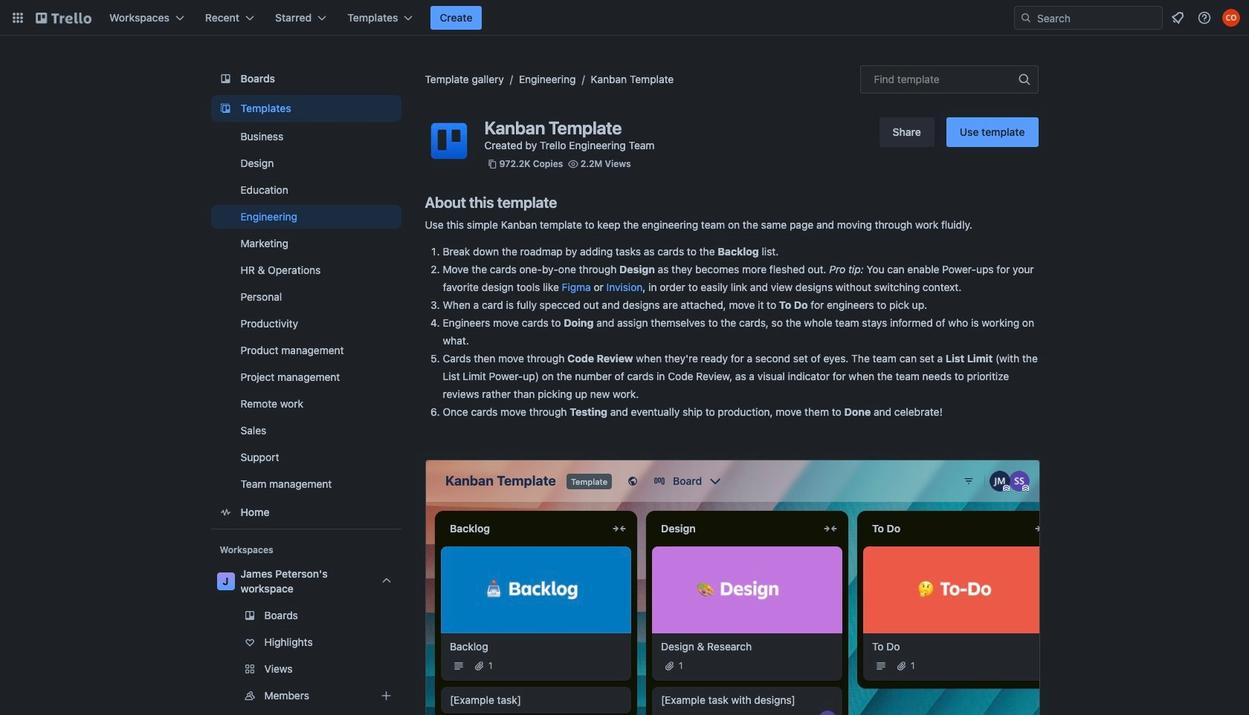Task type: vqa. For each thing, say whether or not it's contained in the screenshot.
Boards link
no



Task type: locate. For each thing, give the bounding box(es) containing it.
None field
[[860, 65, 1038, 94]]

primary element
[[0, 0, 1249, 36]]

board image
[[217, 70, 235, 88]]

add image
[[377, 688, 395, 706]]

christina overa (christinaovera) image
[[1222, 9, 1240, 27]]

template board image
[[217, 100, 235, 117]]

search image
[[1020, 12, 1032, 24]]



Task type: describe. For each thing, give the bounding box(es) containing it.
home image
[[217, 504, 235, 522]]

open information menu image
[[1197, 10, 1212, 25]]

back to home image
[[36, 6, 91, 30]]

trello engineering team image
[[425, 117, 472, 165]]

Search field
[[1032, 7, 1162, 28]]

0 notifications image
[[1169, 9, 1187, 27]]



